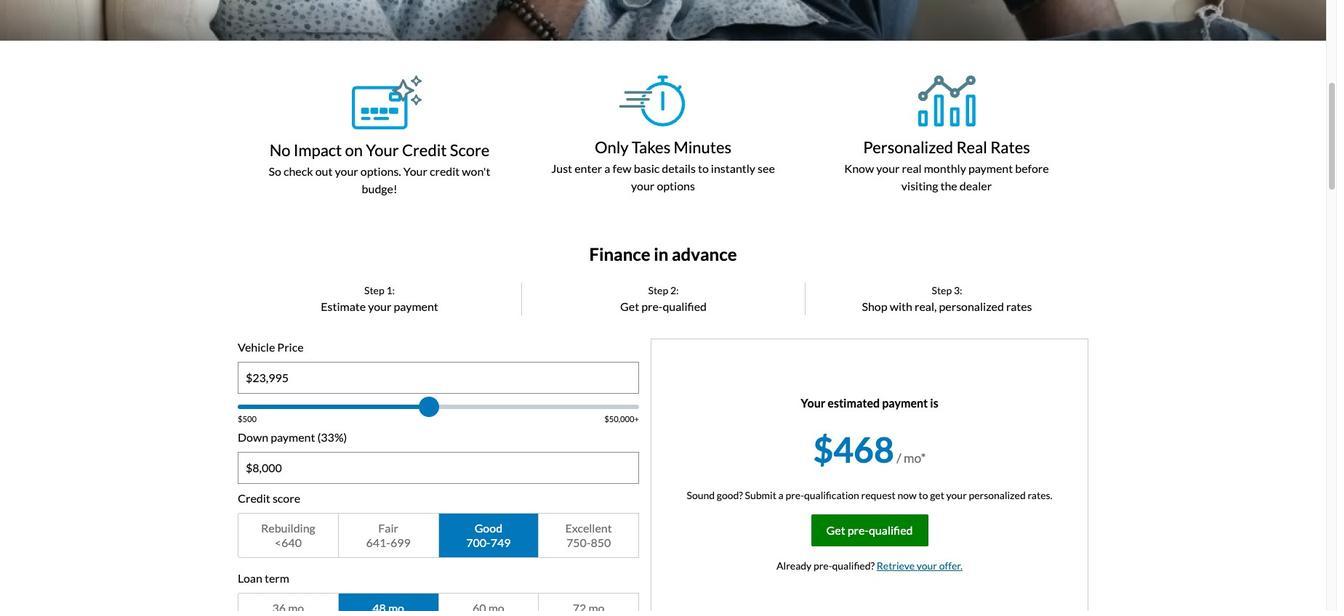Task type: describe. For each thing, give the bounding box(es) containing it.
monthly
[[924, 161, 967, 175]]

step 2: get pre-qualified
[[620, 284, 707, 313]]

real,
[[915, 299, 937, 313]]

submit
[[745, 489, 777, 502]]

641-
[[366, 536, 391, 550]]

shop with real rates in hand image
[[0, 0, 1327, 40]]

a inside only takes minutes just enter a few basic details to instantly see your options
[[605, 161, 611, 175]]

pre- right the already
[[814, 560, 832, 572]]

finance
[[589, 244, 651, 265]]

2:
[[671, 284, 679, 297]]

good?
[[717, 489, 743, 502]]

credit
[[430, 164, 460, 178]]

budge!
[[362, 182, 397, 196]]

sound
[[687, 489, 715, 502]]

just
[[551, 161, 572, 175]]

loan term
[[238, 571, 289, 585]]

know
[[845, 161, 874, 175]]

in
[[654, 244, 669, 265]]

estimate
[[321, 299, 366, 313]]

won't
[[462, 164, 491, 178]]

shop
[[862, 299, 888, 313]]

$50,000+
[[605, 414, 639, 424]]

now
[[898, 489, 917, 502]]

credit inside no impact on your credit score so check out your options. your credit won't budge!
[[402, 140, 447, 160]]

check
[[284, 164, 313, 178]]

sound good? submit a pre-qualification request now to get your personalized rates.
[[687, 489, 1053, 502]]

down payment (33%)
[[238, 430, 347, 444]]

your left offer.
[[917, 560, 938, 572]]

your estimated payment is
[[801, 396, 939, 410]]

Down payment (33%) text field
[[239, 453, 639, 483]]

advance
[[672, 244, 737, 265]]

to inside only takes minutes just enter a few basic details to instantly see your options
[[698, 161, 709, 175]]

the
[[941, 179, 958, 193]]

personalized inside 'step 3: shop with real, personalized rates'
[[939, 299, 1004, 313]]

payment left is
[[882, 396, 928, 410]]

offer.
[[939, 560, 963, 572]]

1:
[[386, 284, 395, 297]]

loan
[[238, 571, 262, 585]]

score
[[450, 140, 490, 160]]

get pre-qualified
[[827, 523, 913, 537]]

only
[[595, 137, 629, 157]]

details
[[662, 161, 696, 175]]

fair 641-699
[[366, 521, 411, 550]]

retrieve
[[877, 560, 915, 572]]

down
[[238, 430, 268, 444]]

(33%)
[[318, 430, 347, 444]]

is
[[930, 396, 939, 410]]

qualified inside step 2: get pre-qualified
[[663, 299, 707, 313]]

1 vertical spatial a
[[779, 489, 784, 502]]

estimated
[[828, 396, 880, 410]]

get pre-qualified button
[[811, 515, 928, 547]]

step for real,
[[932, 284, 952, 297]]

excellent
[[566, 521, 612, 535]]

visiting
[[902, 179, 938, 193]]

rates
[[1007, 299, 1032, 313]]

impact
[[294, 140, 342, 160]]

pre- right submit
[[786, 489, 804, 502]]

request
[[862, 489, 896, 502]]

fair
[[378, 521, 399, 535]]

instantly
[[711, 161, 756, 175]]

basic
[[634, 161, 660, 175]]

step 1: estimate your payment
[[321, 284, 438, 313]]

your inside no impact on your credit score so check out your options. your credit won't budge!
[[335, 164, 358, 178]]

1 vertical spatial to
[[919, 489, 928, 502]]

payment left the "(33%)"
[[271, 430, 315, 444]]

your inside only takes minutes just enter a few basic details to instantly see your options
[[631, 179, 655, 193]]

$468
[[813, 429, 894, 470]]

vehicle price
[[238, 340, 304, 354]]

already
[[777, 560, 812, 572]]

see
[[758, 161, 775, 175]]



Task type: locate. For each thing, give the bounding box(es) containing it.
0 vertical spatial a
[[605, 161, 611, 175]]

minutes
[[674, 137, 732, 157]]

0 horizontal spatial a
[[605, 161, 611, 175]]

qualified up retrieve
[[869, 523, 913, 537]]

1 vertical spatial personalized
[[969, 489, 1026, 502]]

750-
[[567, 536, 591, 550]]

0 vertical spatial qualified
[[663, 299, 707, 313]]

qualification
[[804, 489, 860, 502]]

pre- down in
[[642, 299, 663, 313]]

excellent 750-850
[[566, 521, 612, 550]]

few
[[613, 161, 632, 175]]

credit left score
[[238, 491, 270, 505]]

0 vertical spatial to
[[698, 161, 709, 175]]

step
[[364, 284, 385, 297], [648, 284, 669, 297], [932, 284, 952, 297]]

1 horizontal spatial get
[[827, 523, 846, 537]]

1 vertical spatial your
[[404, 164, 428, 178]]

1 horizontal spatial a
[[779, 489, 784, 502]]

rebuilding
[[261, 521, 316, 535]]

credit up credit
[[402, 140, 447, 160]]

2 horizontal spatial step
[[932, 284, 952, 297]]

price
[[277, 340, 304, 354]]

a
[[605, 161, 611, 175], [779, 489, 784, 502]]

your
[[366, 140, 399, 160], [404, 164, 428, 178], [801, 396, 826, 410]]

options.
[[361, 164, 401, 178]]

already pre-qualified? retrieve your offer.
[[777, 560, 963, 572]]

<640
[[275, 536, 302, 550]]

to left get
[[919, 489, 928, 502]]

0 horizontal spatial your
[[366, 140, 399, 160]]

payment inside the personalized real rates know your real monthly payment before visiting the dealer
[[969, 161, 1013, 175]]

2 vertical spatial your
[[801, 396, 826, 410]]

takes
[[632, 137, 671, 157]]

0 vertical spatial credit
[[402, 140, 447, 160]]

850
[[591, 536, 611, 550]]

1 horizontal spatial credit
[[402, 140, 447, 160]]

your left estimated
[[801, 396, 826, 410]]

payment
[[969, 161, 1013, 175], [394, 299, 438, 313], [882, 396, 928, 410], [271, 430, 315, 444]]

1 step from the left
[[364, 284, 385, 297]]

699
[[390, 536, 411, 550]]

qualified down 2:
[[663, 299, 707, 313]]

score
[[273, 491, 300, 505]]

1 vertical spatial credit
[[238, 491, 270, 505]]

to down minutes
[[698, 161, 709, 175]]

qualified
[[663, 299, 707, 313], [869, 523, 913, 537]]

options
[[657, 179, 695, 193]]

0 horizontal spatial to
[[698, 161, 709, 175]]

qualified?
[[832, 560, 875, 572]]

your up options.
[[366, 140, 399, 160]]

payment inside step 1: estimate your payment
[[394, 299, 438, 313]]

only takes minutes just enter a few basic details to instantly see your options
[[551, 137, 775, 193]]

get
[[930, 489, 945, 502]]

1 horizontal spatial step
[[648, 284, 669, 297]]

real
[[957, 137, 988, 157]]

pre- up qualified?
[[848, 523, 869, 537]]

your inside step 1: estimate your payment
[[368, 299, 392, 313]]

2 step from the left
[[648, 284, 669, 297]]

to
[[698, 161, 709, 175], [919, 489, 928, 502]]

on
[[345, 140, 363, 160]]

749
[[491, 536, 511, 550]]

0 horizontal spatial credit
[[238, 491, 270, 505]]

rebuilding <640
[[261, 521, 316, 550]]

term
[[265, 571, 289, 585]]

personalized down '3:'
[[939, 299, 1004, 313]]

step inside step 2: get pre-qualified
[[648, 284, 669, 297]]

2 horizontal spatial your
[[801, 396, 826, 410]]

a left few
[[605, 161, 611, 175]]

before
[[1016, 161, 1049, 175]]

a right submit
[[779, 489, 784, 502]]

so
[[269, 164, 281, 178]]

get down finance
[[620, 299, 639, 313]]

0 horizontal spatial qualified
[[663, 299, 707, 313]]

good 700-749
[[466, 521, 511, 550]]

/
[[897, 451, 902, 466]]

1 horizontal spatial to
[[919, 489, 928, 502]]

get down "qualification"
[[827, 523, 846, 537]]

get inside step 2: get pre-qualified
[[620, 299, 639, 313]]

None text field
[[239, 363, 639, 393]]

real
[[902, 161, 922, 175]]

700-
[[466, 536, 491, 550]]

payment up dealer
[[969, 161, 1013, 175]]

0 vertical spatial personalized
[[939, 299, 1004, 313]]

payment down 1:
[[394, 299, 438, 313]]

step for payment
[[364, 284, 385, 297]]

retrieve your offer. link
[[877, 560, 963, 572]]

0 vertical spatial get
[[620, 299, 639, 313]]

personalized real rates know your real monthly payment before visiting the dealer
[[845, 137, 1049, 193]]

1 vertical spatial qualified
[[869, 523, 913, 537]]

0 vertical spatial your
[[366, 140, 399, 160]]

get
[[620, 299, 639, 313], [827, 523, 846, 537]]

$468 / mo*
[[813, 429, 926, 470]]

rates.
[[1028, 489, 1053, 502]]

step left '3:'
[[932, 284, 952, 297]]

no impact on your credit score so check out your options. your credit won't budge!
[[269, 140, 491, 196]]

0 horizontal spatial step
[[364, 284, 385, 297]]

your down basic
[[631, 179, 655, 193]]

mo*
[[904, 451, 926, 466]]

credit
[[402, 140, 447, 160], [238, 491, 270, 505]]

your left real
[[877, 161, 900, 175]]

rates
[[991, 137, 1030, 157]]

out
[[315, 164, 333, 178]]

1 vertical spatial get
[[827, 523, 846, 537]]

step for qualified
[[648, 284, 669, 297]]

1 horizontal spatial your
[[404, 164, 428, 178]]

pre- inside button
[[848, 523, 869, 537]]

qualified inside button
[[869, 523, 913, 537]]

$500
[[238, 414, 257, 424]]

your down 1:
[[368, 299, 392, 313]]

step inside 'step 3: shop with real, personalized rates'
[[932, 284, 952, 297]]

step inside step 1: estimate your payment
[[364, 284, 385, 297]]

personalized
[[939, 299, 1004, 313], [969, 489, 1026, 502]]

0 horizontal spatial get
[[620, 299, 639, 313]]

personalized left rates.
[[969, 489, 1026, 502]]

step left 1:
[[364, 284, 385, 297]]

step 3: shop with real, personalized rates
[[862, 284, 1032, 313]]

no
[[270, 140, 291, 160]]

get inside button
[[827, 523, 846, 537]]

credit score
[[238, 491, 300, 505]]

vehicle
[[238, 340, 275, 354]]

personalized
[[864, 137, 954, 157]]

your right out
[[335, 164, 358, 178]]

good
[[475, 521, 503, 535]]

pre- inside step 2: get pre-qualified
[[642, 299, 663, 313]]

step left 2:
[[648, 284, 669, 297]]

your right get
[[947, 489, 967, 502]]

your left credit
[[404, 164, 428, 178]]

3:
[[954, 284, 963, 297]]

3 step from the left
[[932, 284, 952, 297]]

with
[[890, 299, 913, 313]]

pre-
[[642, 299, 663, 313], [786, 489, 804, 502], [848, 523, 869, 537], [814, 560, 832, 572]]

dealer
[[960, 179, 992, 193]]

your inside the personalized real rates know your real monthly payment before visiting the dealer
[[877, 161, 900, 175]]

1 horizontal spatial qualified
[[869, 523, 913, 537]]

finance in advance
[[589, 244, 737, 265]]

enter
[[575, 161, 602, 175]]



Task type: vqa. For each thing, say whether or not it's contained in the screenshot.


